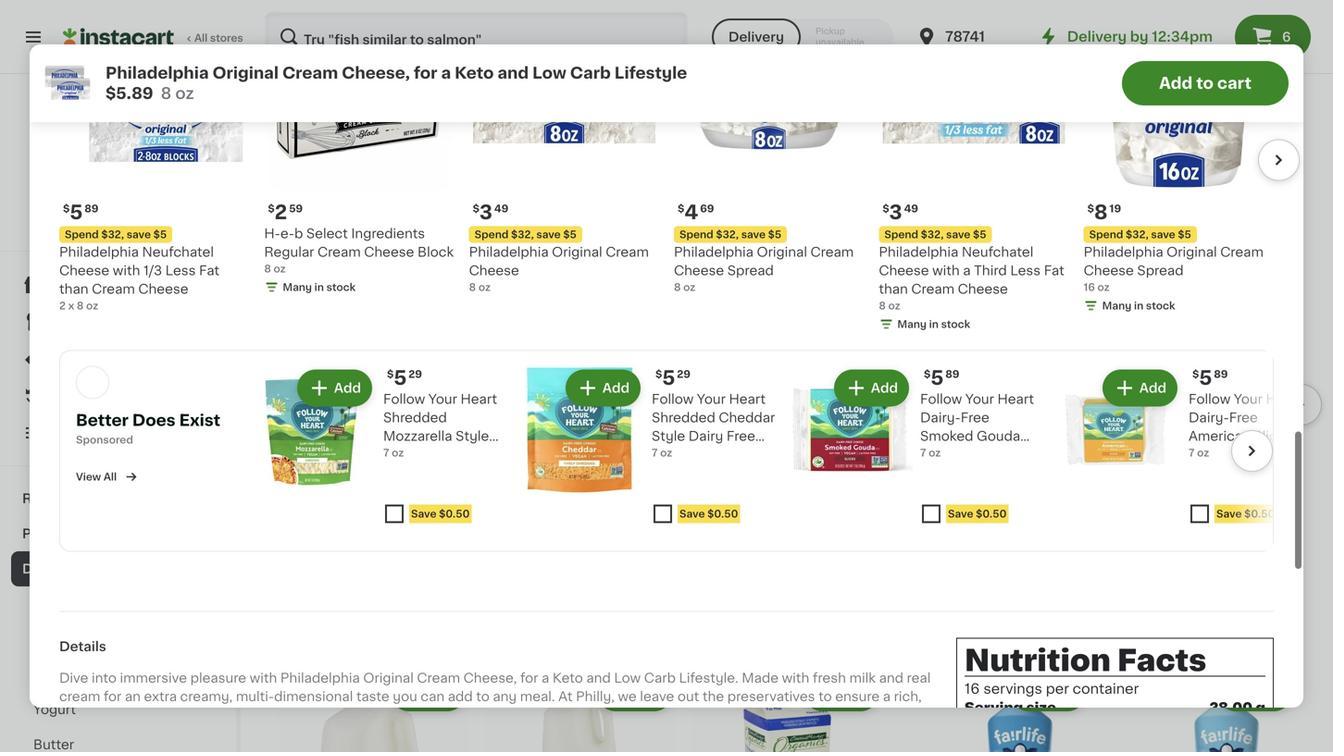 Task type: describe. For each thing, give the bounding box(es) containing it.
0 vertical spatial cheese
[[272, 709, 320, 722]]

blocks
[[668, 728, 711, 741]]

produce link
[[11, 517, 225, 552]]

1 horizontal spatial 2
[[275, 203, 287, 222]]

49 for philadelphia neufchatel cheese with a third less fat than cream cheese
[[904, 204, 918, 214]]

free inside follow your heart dairy-free american slices 7 oz
[[1229, 412, 1258, 425]]

2 horizontal spatial cream
[[573, 728, 614, 741]]

many for 3
[[897, 319, 927, 330]]

low for philadelphia original cream cheese, for a keto and low carb lifestyle
[[428, 490, 455, 503]]

free down cheddar
[[727, 430, 755, 443]]

save $0.50 for follow your heart dairy-free smoked gouda slices
[[948, 509, 1007, 519]]

5 for follow your heart dairy-free smoked gouda slices
[[931, 369, 944, 388]]

4 for philadelphia
[[908, 447, 922, 467]]

style for gluten
[[652, 430, 685, 443]]

0 horizontal spatial you
[[393, 691, 417, 704]]

to inside button
[[1196, 75, 1214, 91]]

shredded for cheddar
[[652, 412, 715, 425]]

many in stock for 8
[[1102, 301, 1175, 311]]

oz inside dive into immersive pleasure with philadelphia original cream cheese, for a keto and low carb lifestyle.  made with fresh milk and real cream for an extra creamy, multi-dimensional taste you can add to any meal.  at philly, we leave out the preservatives to ensure a rich, quality flavor.  our original cream cheese is easy to use in baking, making it the perfect choice for adding to your favorite cheesecake recipe or using as an ingredient in frosting.  stock up with our 2 pack of 8 ounce cream cheese blocks and make sure to keep them refrigerated.  with philadelphia cream cheese, enjoy a rich, creamy experience you don't just taste, you feel.• two 8 oz block
[[810, 746, 825, 753]]

$ 2 59
[[268, 203, 303, 222]]

1 horizontal spatial 16
[[965, 683, 980, 696]]

cream inside philadelphia neufchatel cheese with a third less fat than cream cheese 8 oz
[[911, 283, 955, 296]]

save $0.50 button for follow your heart shredded cheddar style dairy free cheese, vegan, gluten free
[[652, 499, 776, 533]]

original inside philadelphia original whipped cream cheese spread
[[980, 472, 1031, 485]]

cheese inside philadelphia original cream cheese 8 oz
[[469, 264, 519, 277]]

to left your
[[736, 709, 749, 722]]

1 horizontal spatial spo
[[1240, 144, 1260, 155]]

h-e-b select ingredients regular cream cheese block 8 oz
[[264, 227, 454, 274]]

follow your heart shredded cheddar style dairy free cheese, vegan, gluten free
[[652, 393, 775, 480]]

two
[[768, 746, 795, 753]]

nutrition facts
[[965, 647, 1206, 676]]

78741 button
[[916, 11, 1027, 63]]

69 for spend
[[700, 204, 714, 214]]

100% satisfaction guarantee button
[[29, 218, 207, 237]]

7 for follow your heart shredded cheddar style dairy free cheese, vegan, gluten free
[[652, 448, 658, 458]]

perfect
[[568, 709, 616, 722]]

multi-
[[236, 691, 274, 704]]

store
[[120, 206, 148, 216]]

block
[[417, 246, 454, 259]]

1 horizontal spatial philadelphia original cream cheese spread 16 oz
[[1084, 246, 1264, 293]]

low inside dive into immersive pleasure with philadelphia original cream cheese, for a keto and low carb lifestyle.  made with fresh milk and real cream for an extra creamy, multi-dimensional taste you can add to any meal.  at philly, we leave out the preservatives to ensure a rich, quality flavor.  our original cream cheese is easy to use in baking, making it the perfect choice for adding to your favorite cheesecake recipe or using as an ingredient in frosting.  stock up with our 2 pack of 8 ounce cream cheese blocks and make sure to keep them refrigerated.  with philadelphia cream cheese, enjoy a rich, creamy experience you don't just taste, you feel.• two 8 oz block
[[614, 672, 641, 685]]

gluten inside follow your heart shredded mozzarella style dairy free cheese, gluten free, vegan
[[383, 467, 427, 480]]

delivery for delivery by 12:34pm
[[1067, 30, 1127, 44]]

follow your heart image
[[76, 366, 109, 400]]

service type group
[[712, 19, 893, 56]]

fresh
[[813, 672, 846, 685]]

select
[[306, 227, 348, 240]]

butter
[[33, 739, 74, 752]]

spread inside philadelphia original cream cheese spread 8 oz
[[727, 264, 774, 277]]

$ 5 89 for follow your heart dairy-free american slices
[[1192, 369, 1228, 388]]

than inside "philadelphia neufchatel cheese with 1/3 less fat than cream cheese 2 x 8 oz"
[[59, 283, 88, 296]]

spend $32, save $5 button for 5
[[278, 545, 470, 577]]

recipes
[[22, 492, 77, 505]]

with inside philadelphia neufchatel cheese with a third less fat than cream cheese 8 oz
[[932, 264, 960, 277]]

ingredient
[[196, 728, 262, 741]]

serving size
[[965, 702, 1056, 715]]

free down vegan,
[[699, 467, 727, 480]]

to down fresh in the right of the page
[[818, 691, 832, 704]]

recipe
[[59, 728, 100, 741]]

follow inside follow your heart dairy-free american slices 7 oz
[[1189, 393, 1231, 406]]

1 horizontal spatial &
[[361, 98, 384, 124]]

1 vertical spatial cheese
[[617, 728, 665, 741]]

enjoy
[[362, 746, 398, 753]]

49 inside product group
[[1129, 448, 1144, 458]]

3 for philadelphia original cream cheese
[[480, 203, 492, 222]]

stock for 8
[[1146, 301, 1175, 311]]

better
[[76, 413, 129, 429]]

slices inside the follow your heart dairy-free smoked gouda slices
[[920, 449, 959, 462]]

$ 5 29 for follow your heart shredded mozzarella style dairy free cheese, gluten free, vegan
[[387, 369, 422, 388]]

items for cheese
[[1167, 546, 1197, 556]]

1 horizontal spatial you
[[572, 746, 597, 753]]

yogurt link
[[11, 692, 225, 728]]

your
[[753, 709, 782, 722]]

slices inside kraft american cheese slices
[[484, 490, 523, 503]]

product group containing philadelphia original cream cheese spread
[[691, 246, 883, 581]]

spo inside better does exist spo nsored
[[76, 435, 97, 445]]

8 inside philadelphia original cream cheese spread 8 oz
[[674, 282, 681, 293]]

made
[[742, 672, 779, 685]]

8 inside "philadelphia neufchatel cheese with 1/3 less fat than cream cheese 2 x 8 oz"
[[77, 301, 84, 311]]

add
[[448, 691, 473, 704]]

refrigerated.
[[59, 746, 140, 753]]

them
[[864, 728, 898, 741]]

2 inside "philadelphia neufchatel cheese with 1/3 less fat than cream cheese 2 x 8 oz"
[[59, 301, 66, 311]]

heart for follow your heart shredded mozzarella style dairy free cheese, gluten free, vegan
[[460, 393, 497, 406]]

deals
[[52, 353, 90, 366]]

american inside kraft american cheese slices
[[519, 472, 581, 485]]

american inside follow your heart dairy-free american slices 7 oz
[[1189, 430, 1251, 443]]

carb for philadelphia original cream cheese, for a keto and low carb lifestyle
[[278, 509, 309, 522]]

89 for philadelphia original cream cheese, for a keto and low carb lifestyle
[[303, 448, 317, 458]]

original inside philadelphia original cream cheese, for a keto and low carb lifestyle $5.89 8 oz
[[212, 65, 279, 81]]

a inside philadelphia neufchatel cheese with a third less fat than cream cheese 8 oz
[[963, 264, 971, 277]]

extra
[[144, 691, 177, 704]]

7 oz for follow your heart shredded mozzarella style dairy free cheese, gluten free, vegan
[[383, 448, 404, 458]]

b
[[294, 227, 303, 240]]

$5.89
[[106, 86, 153, 101]]

89 for follow your heart dairy-free smoked gouda slices
[[945, 369, 960, 380]]

and inside philadelphia original cream cheese, for a keto and low carb lifestyle $5.89 8 oz
[[497, 65, 529, 81]]

philadelphia original whipped cream cheese spread
[[898, 472, 1056, 522]]

2 inside dive into immersive pleasure with philadelphia original cream cheese, for a keto and low carb lifestyle.  made with fresh milk and real cream for an extra creamy, multi-dimensional taste you can add to any meal.  at philly, we leave out the preservatives to ensure a rich, quality flavor.  our original cream cheese is easy to use in baking, making it the perfect choice for adding to your favorite cheesecake recipe or using as an ingredient in frosting.  stock up with our 2 pack of 8 ounce cream cheese blocks and make sure to keep them refrigerated.  with philadelphia cream cheese, enjoy a rich, creamy experience you don't just taste, you feel.• two 8 oz block
[[454, 728, 462, 741]]

ingredients
[[351, 227, 425, 240]]

low for philadelphia original cream cheese, for a keto and low carb lifestyle $5.89 8 oz
[[532, 65, 566, 81]]

less inside philadelphia neufchatel cheese with a third less fat than cream cheese 8 oz
[[1010, 264, 1041, 277]]

real
[[907, 672, 931, 685]]

recipes link
[[11, 481, 225, 517]]

delivery button
[[712, 19, 801, 56]]

to left the 'any'
[[476, 691, 490, 704]]

philadelphia original cream cheese, for a keto and low carb lifestyle
[[278, 472, 458, 522]]

$ inside $ 8 19
[[1087, 204, 1094, 214]]

make
[[742, 728, 777, 741]]

29 for follow your heart shredded mozzarella style dairy free cheese, gluten free, vegan
[[409, 369, 422, 380]]

frosting.
[[280, 728, 334, 741]]

x
[[68, 301, 74, 311]]

follow your heart dairy-free smoked gouda slices
[[920, 393, 1034, 462]]

oz inside "philadelphia neufchatel cheese with 1/3 less fat than cream cheese 2 x 8 oz"
[[86, 301, 98, 311]]

save for follow your heart dairy-free smoked gouda slices
[[948, 509, 973, 519]]

cheese inside h-e-b select ingredients regular cream cheese block 8 oz
[[364, 246, 414, 259]]

oz inside follow your heart dairy-free american slices 7 oz
[[1197, 448, 1209, 458]]

adding
[[688, 709, 733, 722]]

follow for follow your heart shredded cheddar style dairy free cheese, vegan, gluten free
[[652, 393, 694, 406]]

eggs link
[[11, 657, 225, 692]]

0 vertical spatial dairy & eggs
[[278, 98, 461, 124]]

cheese inside philadelphia original cream cheese spread 8 oz
[[674, 264, 724, 277]]

cheddar
[[719, 412, 775, 425]]

see for cheese
[[1104, 546, 1124, 556]]

experience
[[496, 746, 569, 753]]

creamy
[[444, 746, 493, 753]]

better does exist spo nsored
[[76, 413, 220, 445]]

baking,
[[430, 709, 477, 722]]

$8.19 element
[[691, 445, 883, 469]]

dairy inside follow your heart shredded cheddar style dairy free cheese, vegan, gluten free
[[689, 430, 723, 443]]

easy
[[337, 709, 368, 722]]

creamy,
[[180, 691, 233, 704]]

0 vertical spatial the
[[703, 691, 724, 704]]

and inside "philadelphia original cream cheese, for a keto and low carb lifestyle"
[[401, 490, 425, 503]]

keep
[[829, 728, 861, 741]]

follow for follow your heart shredded mozzarella style dairy free cheese, gluten free, vegan
[[383, 393, 425, 406]]

1 vertical spatial eggs
[[75, 563, 109, 576]]

$ inside $ 2 59
[[268, 204, 275, 214]]

shop
[[52, 279, 86, 292]]

h-
[[264, 227, 280, 240]]

dairy inside follow your heart shredded mozzarella style dairy free cheese, gluten free, vegan
[[383, 449, 418, 462]]

dive into immersive pleasure with philadelphia original cream cheese, for a keto and low carb lifestyle.  made with fresh milk and real cream for an extra creamy, multi-dimensional taste you can add to any meal.  at philly, we leave out the preservatives to ensure a rich, quality flavor.  our original cream cheese is easy to use in baking, making it the perfect choice for adding to your favorite cheesecake recipe or using as an ingredient in frosting.  stock up with our 2 pack of 8 ounce cream cheese blocks and make sure to keep them refrigerated.  with philadelphia cream cheese, enjoy a rich, creamy experience you don't just taste, you feel.• two 8 oz block
[[59, 672, 937, 753]]

1 vertical spatial all
[[104, 472, 117, 482]]

see eligible items for cheese
[[1104, 546, 1197, 556]]

cream inside philadelphia original cream cheese 8 oz
[[606, 246, 649, 259]]

oz inside h-e-b select ingredients regular cream cheese block 8 oz
[[274, 264, 286, 274]]

servings per container
[[983, 683, 1139, 696]]

heart for follow your heart dairy-free smoked gouda slices
[[997, 393, 1034, 406]]

original inside dive into immersive pleasure with philadelphia original cream cheese, for a keto and low carb lifestyle.  made with fresh milk and real cream for an extra creamy, multi-dimensional taste you can add to any meal.  at philly, we leave out the preservatives to ensure a rich, quality flavor.  our original cream cheese is easy to use in baking, making it the perfect choice for adding to your favorite cheesecake recipe or using as an ingredient in frosting.  stock up with our 2 pack of 8 ounce cream cheese blocks and make sure to keep them refrigerated.  with philadelphia cream cheese, enjoy a rich, creamy experience you don't just taste, you feel.• two 8 oz block
[[363, 672, 414, 685]]

leave
[[640, 691, 674, 704]]

yogurt
[[33, 704, 76, 717]]

your for follow your heart shredded mozzarella style dairy free cheese, gluten free, vegan
[[428, 393, 457, 406]]

to down favorite
[[812, 728, 825, 741]]

than inside philadelphia neufchatel cheese with a third less fat than cream cheese 8 oz
[[879, 283, 908, 296]]

1 horizontal spatial cream
[[228, 709, 269, 722]]

less inside "philadelphia neufchatel cheese with 1/3 less fat than cream cheese 2 x 8 oz"
[[165, 264, 196, 277]]

produce
[[22, 528, 79, 541]]

or
[[104, 728, 117, 741]]

gluten inside follow your heart shredded cheddar style dairy free cheese, vegan, gluten free
[[652, 467, 695, 480]]

view
[[76, 472, 101, 482]]

with down use
[[398, 728, 426, 741]]

$0.50 for follow your heart shredded cheddar style dairy free cheese, vegan, gluten free
[[707, 509, 738, 519]]

philadelphia inside philadelphia neufchatel cheese with a third less fat than cream cheese 8 oz
[[879, 246, 958, 259]]

favorite
[[785, 709, 835, 722]]

1 vertical spatial the
[[543, 709, 564, 722]]

4 for spend
[[684, 203, 698, 222]]

we
[[618, 691, 637, 704]]

cream inside h-e-b select ingredients regular cream cheese block 8 oz
[[317, 246, 361, 259]]

$ 5 89 for philadelphia original cream cheese, for a keto and low carb lifestyle
[[281, 447, 317, 467]]

cream inside philadelphia original whipped cream cheese spread
[[960, 490, 1003, 503]]

49 for philadelphia original cream cheese
[[494, 204, 508, 214]]

$0.50 for follow your heart shredded mozzarella style dairy free cheese, gluten free, vegan
[[439, 509, 470, 519]]

original inside philadelphia original cream cheese 8 oz
[[552, 246, 602, 259]]

7 oz for follow your heart shredded cheddar style dairy free cheese, vegan, gluten free
[[652, 448, 672, 458]]

89 for follow your heart dairy-free american slices
[[1214, 369, 1228, 380]]

slices inside follow your heart dairy-free american slices 7 oz
[[1254, 430, 1293, 443]]

0 horizontal spatial it
[[81, 390, 90, 403]]

preservatives
[[727, 691, 815, 704]]

1 horizontal spatial spend $32, save $5 button
[[691, 549, 883, 581]]

cheese, inside follow your heart shredded cheddar style dairy free cheese, vegan, gluten free
[[652, 449, 705, 462]]

your for follow your heart dairy-free american slices 7 oz
[[1234, 393, 1263, 406]]

flavor.
[[107, 709, 146, 722]]

philadelphia inside philadelphia original cream cheese 8 oz
[[469, 246, 549, 259]]

$ 3 49 for philadelphia neufchatel cheese with a third less fat than cream cheese
[[883, 203, 918, 222]]

butter link
[[11, 728, 225, 753]]

1/3
[[143, 264, 162, 277]]

sure
[[780, 728, 809, 741]]

original
[[177, 709, 224, 722]]

with up preservatives
[[782, 672, 809, 685]]

2 vertical spatial eggs
[[33, 668, 66, 681]]

follow your heart dairy-free american slices 7 oz
[[1189, 393, 1303, 458]]

shop link
[[11, 267, 225, 304]]

a inside philadelphia original cream cheese, for a keto and low carb lifestyle $5.89 8 oz
[[441, 65, 451, 81]]

philadelphia original cream cheese, for a keto and low carb lifestyle $5.89 8 oz
[[106, 65, 687, 101]]

$ 4 69 for philadelphia
[[901, 447, 938, 467]]

philadelphia inside philadelphia original cream cheese spread 8 oz
[[674, 246, 753, 259]]

philadelphia inside philadelphia original cream cheese
[[1104, 472, 1184, 485]]

philadelphia inside "philadelphia neufchatel cheese with 1/3 less fat than cream cheese 2 x 8 oz"
[[59, 246, 139, 259]]

philadelphia original cream cheese spread 16 oz inside product group
[[691, 472, 871, 519]]

items for slices
[[548, 546, 577, 556]]

kraft
[[484, 472, 516, 485]]

can
[[421, 691, 444, 704]]

fat inside "philadelphia neufchatel cheese with 1/3 less fat than cream cheese 2 x 8 oz"
[[199, 264, 219, 277]]

philadelphia neufchatel cheese with 1/3 less fat than cream cheese 2 x 8 oz
[[59, 246, 219, 311]]

philadelphia inside "philadelphia original cream cheese, for a keto and low carb lifestyle"
[[278, 472, 357, 485]]

again
[[94, 390, 130, 403]]

8 inside philadelphia original cream cheese, for a keto and low carb lifestyle $5.89 8 oz
[[161, 86, 171, 101]]

keto inside dive into immersive pleasure with philadelphia original cream cheese, for a keto and low carb lifestyle.  made with fresh milk and real cream for an extra creamy, multi-dimensional taste you can add to any meal.  at philly, we leave out the preservatives to ensure a rich, quality flavor.  our original cream cheese is easy to use in baking, making it the perfect choice for adding to your favorite cheesecake recipe or using as an ingredient in frosting.  stock up with our 2 pack of 8 ounce cream cheese blocks and make sure to keep them refrigerated.  with philadelphia cream cheese, enjoy a rich, creamy experience you don't just taste, you feel.• two 8 oz block
[[553, 672, 583, 685]]

choice
[[619, 709, 663, 722]]

save $0.50 for follow your heart shredded mozzarella style dairy free cheese, gluten free, vegan
[[411, 509, 470, 519]]

0 vertical spatial eggs
[[390, 98, 461, 124]]

lists
[[52, 427, 84, 440]]

using
[[120, 728, 155, 741]]

it inside dive into immersive pleasure with philadelphia original cream cheese, for a keto and low carb lifestyle.  made with fresh milk and real cream for an extra creamy, multi-dimensional taste you can add to any meal.  at philly, we leave out the preservatives to ensure a rich, quality flavor.  our original cream cheese is easy to use in baking, making it the perfect choice for adding to your favorite cheesecake recipe or using as an ingredient in frosting.  stock up with our 2 pack of 8 ounce cream cheese blocks and make sure to keep them refrigerated.  with philadelphia cream cheese, enjoy a rich, creamy experience you don't just taste, you feel.• two 8 oz block
[[531, 709, 539, 722]]

taste
[[356, 691, 389, 704]]

add inside button
[[1159, 75, 1193, 91]]

cream inside "philadelphia original cream cheese, for a keto and low carb lifestyle"
[[414, 472, 458, 485]]

buy
[[52, 390, 78, 403]]

satisfaction
[[78, 224, 140, 235]]

cream inside philadelphia original cream cheese, for a keto and low carb lifestyle $5.89 8 oz
[[282, 65, 338, 81]]

philadelphia inside philadelphia original cream cheese, for a keto and low carb lifestyle $5.89 8 oz
[[106, 65, 209, 81]]

kraft american cheese slices button
[[484, 246, 676, 521]]

in for with
[[929, 319, 939, 330]]

a inside "philadelphia original cream cheese, for a keto and low carb lifestyle"
[[356, 490, 363, 503]]

by
[[1130, 30, 1149, 44]]

does
[[132, 413, 176, 429]]

cheesecake
[[838, 709, 917, 722]]



Task type: locate. For each thing, give the bounding box(es) containing it.
dairy
[[278, 98, 355, 124], [689, 430, 723, 443], [383, 449, 418, 462], [22, 563, 58, 576]]

0 vertical spatial all
[[194, 33, 208, 43]]

2 horizontal spatial 2
[[454, 728, 462, 741]]

follow your heart shredded mozzarella style dairy free cheese, gluten free, vegan
[[383, 393, 507, 480]]

29 for follow your heart shredded cheddar style dairy free cheese, vegan, gluten free
[[677, 369, 691, 380]]

cart
[[1217, 75, 1252, 91]]

$0.50 down philadelphia original cream cheese
[[1244, 509, 1275, 519]]

keto for philadelphia original cream cheese, for a keto and low carb lifestyle $5.89 8 oz
[[455, 65, 494, 81]]

1 follow from the left
[[383, 393, 425, 406]]

3 7 oz from the left
[[920, 448, 941, 458]]

89 up follow your heart dairy-free american slices 7 oz
[[1214, 369, 1228, 380]]

3 for philadelphia neufchatel cheese with a third less fat than cream cheese
[[889, 203, 902, 222]]

2 vertical spatial low
[[614, 672, 641, 685]]

milk
[[33, 598, 60, 611]]

4 save $0.50 from the left
[[1216, 509, 1275, 519]]

save down whipped
[[948, 509, 973, 519]]

you down "blocks"
[[704, 746, 728, 753]]

free inside the follow your heart dairy-free smoked gouda slices
[[961, 412, 989, 425]]

8
[[161, 86, 171, 101], [1094, 203, 1108, 222], [264, 264, 271, 274], [674, 282, 681, 293], [469, 282, 476, 293], [77, 301, 84, 311], [879, 301, 886, 311], [517, 728, 525, 741], [798, 746, 807, 753]]

0 horizontal spatial low
[[428, 490, 455, 503]]

1 horizontal spatial american
[[1189, 430, 1251, 443]]

philadelphia inside philadelphia original whipped cream cheese spread
[[898, 472, 977, 485]]

2 left 59
[[275, 203, 287, 222]]

1 see from the left
[[484, 546, 504, 556]]

with left 'third'
[[932, 264, 960, 277]]

see for slices
[[484, 546, 504, 556]]

2 neufchatel from the left
[[962, 246, 1033, 259]]

2 horizontal spatial keto
[[553, 672, 583, 685]]

follow
[[383, 393, 425, 406], [652, 393, 694, 406], [920, 393, 962, 406], [1189, 393, 1231, 406]]

all left the stores
[[194, 33, 208, 43]]

2 left "x"
[[59, 301, 66, 311]]

1 your from the left
[[428, 393, 457, 406]]

free inside follow your heart shredded mozzarella style dairy free cheese, gluten free, vegan
[[421, 449, 450, 462]]

2 horizontal spatial low
[[614, 672, 641, 685]]

29 up follow your heart shredded cheddar style dairy free cheese, vegan, gluten free
[[677, 369, 691, 380]]

6 button
[[1235, 15, 1311, 59]]

oz inside philadelphia original cream cheese, for a keto and low carb lifestyle $5.89 8 oz
[[175, 86, 194, 101]]

0 horizontal spatial the
[[543, 709, 564, 722]]

cream inside philadelphia original cream cheese spread 8 oz
[[811, 246, 854, 259]]

heart
[[460, 393, 497, 406], [729, 393, 766, 406], [997, 393, 1034, 406], [1266, 393, 1303, 406]]

and
[[497, 65, 529, 81], [401, 490, 425, 503], [586, 672, 611, 685], [879, 672, 904, 685], [714, 728, 739, 741]]

save for follow your heart shredded cheddar style dairy free cheese, vegan, gluten free
[[679, 509, 705, 519]]

spo down better
[[76, 435, 97, 445]]

$ 4 69 up philadelphia original cream cheese spread 8 oz
[[678, 203, 714, 222]]

1 $0.50 from the left
[[439, 509, 470, 519]]

0 horizontal spatial eligible
[[507, 546, 545, 556]]

dairy- up philadelphia original cream cheese
[[1189, 412, 1229, 425]]

89 left in-
[[85, 204, 99, 214]]

6
[[1282, 31, 1291, 44]]

5 up 100% at the left top of page
[[70, 203, 83, 222]]

1 vertical spatial 2
[[59, 301, 66, 311]]

eligible
[[507, 546, 545, 556], [1127, 546, 1165, 556]]

with
[[143, 746, 173, 753]]

higher
[[42, 206, 78, 216]]

1 horizontal spatial all
[[194, 33, 208, 43]]

neufchatel down the guarantee
[[142, 246, 214, 259]]

2 horizontal spatial stock
[[1146, 301, 1175, 311]]

at
[[558, 691, 573, 704]]

1 save $0.50 from the left
[[411, 509, 470, 519]]

2 vertical spatial cream
[[573, 728, 614, 741]]

stock
[[326, 282, 356, 293], [1146, 301, 1175, 311], [941, 319, 970, 330]]

facts
[[1117, 647, 1206, 676]]

of
[[500, 728, 513, 741]]

$0.50 for follow your heart dairy-free smoked gouda slices
[[976, 509, 1007, 519]]

0 horizontal spatial $ 3 49
[[473, 203, 508, 222]]

0 horizontal spatial keto
[[367, 490, 397, 503]]

3
[[480, 203, 492, 222], [889, 203, 902, 222], [1115, 447, 1128, 467]]

2 fat from the left
[[1044, 264, 1064, 277]]

1 horizontal spatial low
[[532, 65, 566, 81]]

save $0.50 button for follow your heart shredded mozzarella style dairy free cheese, gluten free, vegan
[[383, 499, 507, 533]]

3 7 from the left
[[920, 448, 926, 458]]

save for follow your heart shredded mozzarella style dairy free cheese, gluten free, vegan
[[411, 509, 436, 519]]

2 save from the left
[[679, 509, 705, 519]]

2 see eligible items button from the left
[[1104, 527, 1296, 558]]

2 vertical spatial stock
[[941, 319, 970, 330]]

to down taste
[[372, 709, 385, 722]]

product group containing 3
[[1104, 246, 1296, 558]]

7 oz for follow your heart dairy-free smoked gouda slices
[[920, 448, 941, 458]]

deals link
[[11, 341, 225, 378]]

1 horizontal spatial keto
[[455, 65, 494, 81]]

many
[[283, 282, 312, 293], [1102, 301, 1132, 311], [897, 319, 927, 330]]

it right buy
[[81, 390, 90, 403]]

0 vertical spatial slices
[[1254, 430, 1293, 443]]

it down meal.
[[531, 709, 539, 722]]

nsored inside better does exist spo nsored
[[97, 435, 133, 445]]

0 horizontal spatial 29
[[409, 369, 422, 380]]

save $0.50 button down gouda
[[920, 499, 1044, 533]]

0 horizontal spatial 16
[[691, 508, 702, 519]]

for inside philadelphia original cream cheese, for a keto and low carb lifestyle $5.89 8 oz
[[414, 65, 437, 81]]

2 vertical spatial slices
[[484, 490, 523, 503]]

69 down smoked
[[924, 448, 938, 458]]

original inside "philadelphia original cream cheese, for a keto and low carb lifestyle"
[[361, 472, 411, 485]]

0 horizontal spatial 49
[[494, 204, 508, 214]]

cream inside "philadelphia neufchatel cheese with 1/3 less fat than cream cheese 2 x 8 oz"
[[92, 283, 135, 296]]

less right 1/3
[[165, 264, 196, 277]]

16 up the serving
[[965, 683, 980, 696]]

$ 5 89 up follow your heart dairy-free american slices 7 oz
[[1192, 369, 1228, 388]]

delivery inside 'delivery' "button"
[[728, 31, 784, 44]]

original inside philadelphia original cream cheese
[[1187, 472, 1237, 485]]

7 down smoked
[[920, 448, 926, 458]]

save down follow your heart shredded cheddar style dairy free cheese, vegan, gluten free
[[679, 509, 705, 519]]

your for follow your heart dairy-free smoked gouda slices
[[965, 393, 994, 406]]

5 up "philadelphia original cream cheese, for a keto and low carb lifestyle"
[[288, 447, 301, 467]]

all right view
[[104, 472, 117, 482]]

eligible for slices
[[507, 546, 545, 556]]

less right 'third'
[[1010, 264, 1041, 277]]

7 oz down smoked
[[920, 448, 941, 458]]

1 horizontal spatial neufchatel
[[962, 246, 1033, 259]]

1 vertical spatial low
[[428, 490, 455, 503]]

items down kraft american cheese slices at the bottom left
[[548, 546, 577, 556]]

container
[[1073, 683, 1139, 696]]

$ 5 89 up 100% at the left top of page
[[63, 203, 99, 222]]

$ 5 29 up follow your heart shredded cheddar style dairy free cheese, vegan, gluten free
[[655, 369, 691, 388]]

2 save $0.50 from the left
[[679, 509, 738, 519]]

see eligible items button for original
[[1104, 527, 1296, 558]]

lifestyle inside "philadelphia original cream cheese, for a keto and low carb lifestyle"
[[313, 509, 369, 522]]

0 horizontal spatial all
[[104, 472, 117, 482]]

2 shredded from the left
[[652, 412, 715, 425]]

4 7 from the left
[[1189, 448, 1195, 458]]

$ 8 19
[[1087, 203, 1121, 222]]

1 horizontal spatial 69
[[924, 448, 938, 458]]

5 for philadelphia original cream cheese, for a keto and low carb lifestyle
[[288, 447, 301, 467]]

2
[[275, 203, 287, 222], [59, 301, 66, 311], [454, 728, 462, 741]]

to left cart on the top right of page
[[1196, 75, 1214, 91]]

4 save from the left
[[1216, 509, 1242, 519]]

1 7 oz from the left
[[383, 448, 404, 458]]

see eligible items button down kraft american cheese slices at the bottom left
[[484, 527, 676, 558]]

2 gluten from the left
[[652, 467, 695, 480]]

1 horizontal spatial delivery
[[1067, 30, 1127, 44]]

0 horizontal spatial shredded
[[383, 412, 447, 425]]

shredded up vegan,
[[652, 412, 715, 425]]

dairy- inside the follow your heart dairy-free smoked gouda slices
[[920, 412, 961, 425]]

89
[[85, 204, 99, 214], [945, 369, 960, 380], [1214, 369, 1228, 380], [303, 448, 317, 458]]

dairy- for american
[[1189, 412, 1229, 425]]

2 items from the left
[[1167, 546, 1197, 556]]

third
[[974, 264, 1007, 277]]

heart for follow your heart dairy-free american slices 7 oz
[[1266, 393, 1303, 406]]

than inside higher than in-store prices 100% satisfaction guarantee
[[80, 206, 104, 216]]

eggs
[[390, 98, 461, 124], [75, 563, 109, 576], [33, 668, 66, 681]]

0 vertical spatial lifestyle
[[614, 65, 687, 81]]

you up use
[[393, 691, 417, 704]]

save $0.50 button down vegan,
[[652, 499, 776, 533]]

3 follow from the left
[[920, 393, 962, 406]]

smoked
[[920, 430, 973, 443]]

2 heart from the left
[[729, 393, 766, 406]]

with inside "philadelphia neufchatel cheese with 1/3 less fat than cream cheese 2 x 8 oz"
[[113, 264, 140, 277]]

2 right our in the bottom of the page
[[454, 728, 462, 741]]

heart inside the follow your heart dairy-free smoked gouda slices
[[997, 393, 1034, 406]]

49 up philadelphia original cream cheese 8 oz
[[494, 204, 508, 214]]

2 horizontal spatial carb
[[644, 672, 676, 685]]

add inside "button"
[[1048, 262, 1075, 274]]

rich, down our in the bottom of the page
[[413, 746, 440, 753]]

69 up philadelphia original cream cheese spread 8 oz
[[700, 204, 714, 214]]

8 inside philadelphia original cream cheese 8 oz
[[469, 282, 476, 293]]

cheese, inside philadelphia original cream cheese, for a keto and low carb lifestyle $5.89 8 oz
[[342, 65, 410, 81]]

eligible for cheese
[[1127, 546, 1165, 556]]

philadelphia original cream cheese
[[1104, 472, 1284, 503]]

meal.
[[520, 691, 555, 704]]

per
[[1046, 683, 1069, 696]]

delivery inside delivery by 12:34pm link
[[1067, 30, 1127, 44]]

2 dairy- from the left
[[1189, 412, 1229, 425]]

0 vertical spatial many in stock
[[283, 282, 356, 293]]

lists link
[[11, 415, 225, 452]]

oz inside philadelphia original cream cheese spread 8 oz
[[683, 282, 696, 293]]

than
[[80, 206, 104, 216], [59, 283, 88, 296], [879, 283, 908, 296]]

on sale now
[[278, 195, 407, 215]]

oz
[[175, 86, 194, 101], [274, 264, 286, 274], [683, 282, 696, 293], [478, 282, 491, 293], [1097, 282, 1110, 293], [86, 301, 98, 311], [888, 301, 900, 311], [392, 448, 404, 458], [660, 448, 672, 458], [929, 448, 941, 458], [1197, 448, 1209, 458], [705, 508, 717, 519], [810, 746, 825, 753]]

0 horizontal spatial nsored
[[97, 435, 133, 445]]

cheese inside philadelphia original whipped cream cheese spread
[[1006, 490, 1056, 503]]

3 $0.50 from the left
[[976, 509, 1007, 519]]

1 heart from the left
[[460, 393, 497, 406]]

4 save $0.50 button from the left
[[1189, 499, 1313, 533]]

0 horizontal spatial see eligible items
[[484, 546, 577, 556]]

1 horizontal spatial an
[[177, 728, 193, 741]]

1 horizontal spatial lifestyle
[[614, 65, 687, 81]]

add to cart
[[1159, 75, 1252, 91]]

0 horizontal spatial rich,
[[413, 746, 440, 753]]

in for cheese
[[1134, 301, 1144, 311]]

many in stock for 3
[[897, 319, 970, 330]]

rich,
[[894, 691, 922, 704], [413, 746, 440, 753]]

3 save from the left
[[948, 509, 973, 519]]

16 down $ 8 19
[[1084, 282, 1095, 293]]

cream inside philadelphia original cream cheese
[[1241, 472, 1284, 485]]

1 horizontal spatial dairy-
[[1189, 412, 1229, 425]]

details
[[59, 641, 106, 654]]

0 horizontal spatial spend $32, save $5 button
[[278, 545, 470, 577]]

all stores
[[194, 33, 243, 43]]

1 horizontal spatial slices
[[920, 449, 959, 462]]

in for select
[[314, 282, 324, 293]]

american
[[1189, 430, 1251, 443], [519, 472, 581, 485]]

2 vertical spatial many in stock
[[897, 319, 970, 330]]

0 vertical spatial philadelphia original cream cheese spread 16 oz
[[1084, 246, 1264, 293]]

7 oz left vegan,
[[652, 448, 672, 458]]

follow inside follow your heart shredded cheddar style dairy free cheese, vegan, gluten free
[[652, 393, 694, 406]]

style inside follow your heart shredded cheddar style dairy free cheese, vegan, gluten free
[[652, 430, 685, 443]]

1 vertical spatial cream
[[228, 709, 269, 722]]

see eligible items button down philadelphia original cream cheese
[[1104, 527, 1296, 558]]

guarantee
[[143, 224, 196, 235]]

2 29 from the left
[[677, 369, 691, 380]]

feel.•
[[732, 746, 765, 753]]

5 for follow your heart shredded mozzarella style dairy free cheese, gluten free, vegan
[[394, 369, 407, 388]]

16 down follow your heart shredded cheddar style dairy free cheese, vegan, gluten free
[[691, 508, 702, 519]]

save $0.50 button down free,
[[383, 499, 507, 533]]

0 horizontal spatial 4
[[684, 203, 698, 222]]

you left don't
[[572, 746, 597, 753]]

2 $ 5 29 from the left
[[655, 369, 691, 388]]

see
[[484, 546, 504, 556], [1104, 546, 1124, 556]]

cheese, inside follow your heart shredded mozzarella style dairy free cheese, gluten free, vegan
[[453, 449, 507, 462]]

3 your from the left
[[965, 393, 994, 406]]

89 for spend $32, save $5
[[85, 204, 99, 214]]

3 save $0.50 from the left
[[948, 509, 1007, 519]]

1 horizontal spatial shredded
[[652, 412, 715, 425]]

1 horizontal spatial 29
[[677, 369, 691, 380]]

0 horizontal spatial 2
[[59, 301, 66, 311]]

the
[[703, 691, 724, 704], [543, 709, 564, 722]]

2 7 from the left
[[652, 448, 658, 458]]

1 horizontal spatial $ 3 49
[[883, 203, 918, 222]]

1 vertical spatial spo
[[76, 435, 97, 445]]

cheese, inside "philadelphia original cream cheese, for a keto and low carb lifestyle"
[[278, 490, 331, 503]]

save $0.50
[[411, 509, 470, 519], [679, 509, 738, 519], [948, 509, 1007, 519], [1216, 509, 1275, 519]]

1 vertical spatial keto
[[367, 490, 397, 503]]

0 horizontal spatial philadelphia original cream cheese spread 16 oz
[[691, 472, 871, 519]]

carb inside dive into immersive pleasure with philadelphia original cream cheese, for a keto and low carb lifestyle.  made with fresh milk and real cream for an extra creamy, multi-dimensional taste you can add to any meal.  at philly, we leave out the preservatives to ensure a rich, quality flavor.  our original cream cheese is easy to use in baking, making it the perfect choice for adding to your favorite cheesecake recipe or using as an ingredient in frosting.  stock up with our 2 pack of 8 ounce cream cheese blocks and make sure to keep them refrigerated.  with philadelphia cream cheese, enjoy a rich, creamy experience you don't just taste, you feel.• two 8 oz block
[[644, 672, 676, 685]]

cream
[[282, 65, 338, 81], [811, 246, 854, 259], [317, 246, 361, 259], [606, 246, 649, 259], [1220, 246, 1264, 259], [92, 283, 135, 296], [911, 283, 955, 296], [414, 472, 458, 485], [828, 472, 871, 485], [1241, 472, 1284, 485], [960, 490, 1003, 503], [417, 672, 460, 685], [259, 746, 302, 753]]

cream down multi-
[[228, 709, 269, 722]]

$0.50
[[439, 509, 470, 519], [707, 509, 738, 519], [976, 509, 1007, 519], [1244, 509, 1275, 519]]

neufchatel inside philadelphia neufchatel cheese with a third less fat than cream cheese 8 oz
[[962, 246, 1033, 259]]

1 horizontal spatial fat
[[1044, 264, 1064, 277]]

save down free,
[[411, 509, 436, 519]]

4 $0.50 from the left
[[1244, 509, 1275, 519]]

5 for spend $32, save $5
[[70, 203, 83, 222]]

1 items from the left
[[548, 546, 577, 556]]

lifestyle for philadelphia original cream cheese, for a keto and low carb lifestyle $5.89 8 oz
[[614, 65, 687, 81]]

making
[[480, 709, 527, 722]]

0 vertical spatial stock
[[326, 282, 356, 293]]

oz inside product group
[[705, 508, 717, 519]]

7 for follow your heart dairy-free smoked gouda slices
[[920, 448, 926, 458]]

see eligible items down kraft american cheese slices at the bottom left
[[484, 546, 577, 556]]

49 up philadelphia neufchatel cheese with a third less fat than cream cheese 8 oz
[[904, 204, 918, 214]]

low inside philadelphia original cream cheese, for a keto and low carb lifestyle $5.89 8 oz
[[532, 65, 566, 81]]

dimensional
[[274, 691, 353, 704]]

8 inside philadelphia neufchatel cheese with a third less fat than cream cheese 8 oz
[[879, 301, 886, 311]]

4 down smoked
[[908, 447, 922, 467]]

4 heart from the left
[[1266, 393, 1303, 406]]

1 eligible from the left
[[507, 546, 545, 556]]

$ 5 89 for follow your heart dairy-free smoked gouda slices
[[924, 369, 960, 388]]

gluten
[[383, 467, 427, 480], [652, 467, 695, 480]]

$ 3 49 for philadelphia original cream cheese
[[473, 203, 508, 222]]

5 up follow your heart shredded cheddar style dairy free cheese, vegan, gluten free
[[662, 369, 675, 388]]

original
[[212, 65, 279, 81], [757, 246, 807, 259], [552, 246, 602, 259], [1167, 246, 1217, 259], [361, 472, 411, 485], [774, 472, 824, 485], [980, 472, 1031, 485], [1187, 472, 1237, 485], [363, 672, 414, 685]]

oz inside philadelphia original cream cheese 8 oz
[[478, 282, 491, 293]]

0 horizontal spatial dairy & eggs
[[22, 563, 109, 576]]

regular
[[264, 246, 314, 259]]

philadelphia original cream cheese spread 16 oz down $8.19 element in the right of the page
[[691, 472, 871, 519]]

1 horizontal spatial $ 4 69
[[901, 447, 938, 467]]

1 horizontal spatial 4
[[908, 447, 922, 467]]

0 vertical spatial it
[[81, 390, 90, 403]]

7 oz down mozzarella
[[383, 448, 404, 458]]

just
[[637, 746, 661, 753]]

1 vertical spatial it
[[531, 709, 539, 722]]

0 horizontal spatial gluten
[[383, 467, 427, 480]]

sale
[[312, 195, 357, 215]]

1 vertical spatial rich,
[[413, 746, 440, 753]]

cheese link
[[11, 622, 225, 657]]

g
[[1256, 702, 1265, 715]]

keto for philadelphia original cream cheese, for a keto and low carb lifestyle
[[367, 490, 397, 503]]

fat inside philadelphia neufchatel cheese with a third less fat than cream cheese 8 oz
[[1044, 264, 1064, 277]]

$0.50 down gouda
[[976, 509, 1007, 519]]

89 up the follow your heart dairy-free smoked gouda slices
[[945, 369, 960, 380]]

$ 5 89 for spend $32, save $5
[[63, 203, 99, 222]]

2 less from the left
[[1010, 264, 1041, 277]]

7 down mozzarella
[[383, 448, 389, 458]]

0 horizontal spatial cream
[[59, 691, 100, 704]]

save $0.50 down whipped
[[948, 509, 1007, 519]]

heart inside follow your heart dairy-free american slices 7 oz
[[1266, 393, 1303, 406]]

save $0.50 button for follow your heart dairy-free smoked gouda slices
[[920, 499, 1044, 533]]

5 up follow your heart dairy-free american slices 7 oz
[[1199, 369, 1212, 388]]

dive
[[59, 672, 88, 685]]

2 horizontal spatial 7 oz
[[920, 448, 941, 458]]

$ 5 89 up smoked
[[924, 369, 960, 388]]

5 up smoked
[[931, 369, 944, 388]]

$ 4 69 down smoked
[[901, 447, 938, 467]]

delivery
[[1067, 30, 1127, 44], [728, 31, 784, 44]]

an right as
[[177, 728, 193, 741]]

0 vertical spatial 2
[[275, 203, 287, 222]]

2 horizontal spatial eggs
[[390, 98, 461, 124]]

with left 1/3
[[113, 264, 140, 277]]

philadelphia original cream cheese spread 16 oz down 19
[[1084, 246, 1264, 293]]

59
[[289, 204, 303, 214]]

american right kraft
[[519, 472, 581, 485]]

dairy- for smoked
[[920, 412, 961, 425]]

$ 3 49 inside product group
[[1108, 447, 1144, 467]]

1 vertical spatial &
[[61, 563, 72, 576]]

keto inside "philadelphia original cream cheese, for a keto and low carb lifestyle"
[[367, 490, 397, 503]]

fat right 1/3
[[199, 264, 219, 277]]

4 follow from the left
[[1189, 393, 1231, 406]]

your for follow your heart shredded cheddar style dairy free cheese, vegan, gluten free
[[697, 393, 726, 406]]

4 your from the left
[[1234, 393, 1263, 406]]

view all
[[76, 472, 117, 482]]

1 vertical spatial slices
[[920, 449, 959, 462]]

fat right 'third'
[[1044, 264, 1064, 277]]

69 inside product group
[[924, 448, 938, 458]]

cream down perfect
[[573, 728, 614, 741]]

1 horizontal spatial the
[[703, 691, 724, 704]]

many for 8
[[1102, 301, 1132, 311]]

instacart logo image
[[63, 26, 174, 48]]

on sale now link
[[278, 194, 407, 216]]

1 save $0.50 button from the left
[[383, 499, 507, 533]]

2 your from the left
[[697, 393, 726, 406]]

1 fat from the left
[[199, 264, 219, 277]]

lifestyle inside philadelphia original cream cheese, for a keto and low carb lifestyle $5.89 8 oz
[[614, 65, 687, 81]]

1 horizontal spatial many in stock
[[897, 319, 970, 330]]

save $0.50 for follow your heart shredded cheddar style dairy free cheese, vegan, gluten free
[[679, 509, 738, 519]]

is
[[323, 709, 334, 722]]

see eligible items button for american
[[484, 527, 676, 558]]

49 up philadelphia original cream cheese
[[1129, 448, 1144, 458]]

h-e-b logo image
[[77, 96, 159, 178]]

2 eligible from the left
[[1127, 546, 1165, 556]]

cheese up the frosting.
[[272, 709, 320, 722]]

100%
[[47, 224, 75, 235]]

2 save $0.50 button from the left
[[652, 499, 776, 533]]

1 style from the left
[[456, 430, 489, 443]]

carb inside "philadelphia original cream cheese, for a keto and low carb lifestyle"
[[278, 509, 309, 522]]

0 horizontal spatial many
[[283, 282, 312, 293]]

1 dairy- from the left
[[920, 412, 961, 425]]

$ 5 89
[[63, 203, 99, 222], [924, 369, 960, 388], [1192, 369, 1228, 388], [281, 447, 317, 467]]

see eligible items down philadelphia original cream cheese
[[1104, 546, 1197, 556]]

1 less from the left
[[165, 264, 196, 277]]

cheese inside kraft american cheese slices
[[585, 472, 635, 485]]

1 horizontal spatial it
[[531, 709, 539, 722]]

3 heart from the left
[[997, 393, 1034, 406]]

1 shredded from the left
[[383, 412, 447, 425]]

save $0.50 button down follow your heart dairy-free american slices 7 oz
[[1189, 499, 1313, 533]]

0 vertical spatial an
[[125, 691, 141, 704]]

1 save from the left
[[411, 509, 436, 519]]

save $0.50 down free,
[[411, 509, 470, 519]]

follow inside the follow your heart dairy-free smoked gouda slices
[[920, 393, 962, 406]]

product group containing kraft american cheese slices
[[484, 246, 676, 558]]

4 up philadelphia original cream cheese spread 8 oz
[[684, 203, 698, 222]]

save down philadelphia original cream cheese
[[1216, 509, 1242, 519]]

2 vertical spatial 16
[[965, 683, 980, 696]]

add
[[1159, 75, 1193, 91], [1048, 262, 1075, 274], [334, 382, 361, 395], [602, 382, 629, 395], [871, 382, 898, 395], [1139, 382, 1166, 395], [428, 687, 455, 700], [634, 687, 661, 700], [841, 687, 868, 700], [1048, 687, 1075, 700], [1254, 687, 1281, 700]]

immersive
[[120, 672, 187, 685]]

stock for 3
[[941, 319, 970, 330]]

0 horizontal spatial $ 4 69
[[678, 203, 714, 222]]

lifestyle for philadelphia original cream cheese, for a keto and low carb lifestyle
[[313, 509, 369, 522]]

89 up "philadelphia original cream cheese, for a keto and low carb lifestyle"
[[303, 448, 317, 458]]

0 vertical spatial keto
[[455, 65, 494, 81]]

your inside follow your heart dairy-free american slices 7 oz
[[1234, 393, 1263, 406]]

69 for philadelphia
[[924, 448, 938, 458]]

1 horizontal spatial eggs
[[75, 563, 109, 576]]

heart for follow your heart shredded cheddar style dairy free cheese, vegan, gluten free
[[729, 393, 766, 406]]

3 inside product group
[[1115, 447, 1128, 467]]

save $0.50 button
[[383, 499, 507, 533], [652, 499, 776, 533], [920, 499, 1044, 533], [1189, 499, 1313, 533]]

1 horizontal spatial cheese
[[617, 728, 665, 741]]

2 follow from the left
[[652, 393, 694, 406]]

1 29 from the left
[[409, 369, 422, 380]]

1 $ 5 29 from the left
[[387, 369, 422, 388]]

shredded inside follow your heart shredded mozzarella style dairy free cheese, gluten free, vegan
[[383, 412, 447, 425]]

16
[[1084, 282, 1095, 293], [691, 508, 702, 519], [965, 683, 980, 696]]

2 see from the left
[[1104, 546, 1124, 556]]

carb for philadelphia original cream cheese, for a keto and low carb lifestyle $5.89 8 oz
[[570, 65, 611, 81]]

5 for follow your heart dairy-free american slices
[[1199, 369, 1212, 388]]

philadelphia original cream cheese 8 oz
[[469, 246, 649, 293]]

1 7 from the left
[[383, 448, 389, 458]]

cheese inside philadelphia original cream cheese
[[1104, 490, 1154, 503]]

0 vertical spatial rich,
[[894, 691, 922, 704]]

product group
[[278, 246, 470, 577], [484, 246, 676, 558], [691, 246, 883, 581], [898, 246, 1089, 577], [1104, 246, 1296, 558], [246, 366, 507, 537], [515, 366, 776, 537], [783, 366, 1044, 537], [1052, 366, 1313, 537], [278, 671, 470, 753], [484, 671, 676, 753], [691, 671, 883, 753], [898, 671, 1089, 753], [1104, 671, 1296, 753]]

philadelphia original cream cheese spread 16 oz
[[1084, 246, 1264, 293], [691, 472, 871, 519]]

5
[[70, 203, 83, 222], [394, 369, 407, 388], [662, 369, 675, 388], [931, 369, 944, 388], [1199, 369, 1212, 388], [288, 447, 301, 467]]

gouda
[[977, 430, 1020, 443]]

1 horizontal spatial rich,
[[894, 691, 922, 704]]

1 gluten from the left
[[383, 467, 427, 480]]

add button inside product group
[[1012, 251, 1084, 285]]

pleasure
[[190, 672, 246, 685]]

original inside philadelphia original cream cheese spread 8 oz
[[757, 246, 807, 259]]

2 horizontal spatial slices
[[1254, 430, 1293, 443]]

style for free,
[[456, 430, 489, 443]]

0 horizontal spatial $ 5 29
[[387, 369, 422, 388]]

0 horizontal spatial see
[[484, 546, 504, 556]]

for inside "philadelphia original cream cheese, for a keto and low carb lifestyle"
[[334, 490, 352, 503]]

american up philadelphia original cream cheese
[[1189, 430, 1251, 443]]

7 for follow your heart shredded mozzarella style dairy free cheese, gluten free, vegan
[[383, 448, 389, 458]]

free up philadelphia original cream cheese
[[1229, 412, 1258, 425]]

exist
[[179, 413, 220, 429]]

$ 5 89 up "philadelphia original cream cheese, for a keto and low carb lifestyle"
[[281, 447, 317, 467]]

0 horizontal spatial &
[[61, 563, 72, 576]]

5 up mozzarella
[[394, 369, 407, 388]]

2 horizontal spatial many
[[1102, 301, 1132, 311]]

1 horizontal spatial 7 oz
[[652, 448, 672, 458]]

1 see eligible items from the left
[[484, 546, 577, 556]]

shredded for mozzarella
[[383, 412, 447, 425]]

1 neufchatel from the left
[[142, 246, 214, 259]]

follow inside follow your heart shredded mozzarella style dairy free cheese, gluten free, vegan
[[383, 393, 425, 406]]

0 horizontal spatial spo
[[76, 435, 97, 445]]

$ 5 29 up mozzarella
[[387, 369, 422, 388]]

spend $32, save $5 button for 4
[[898, 545, 1089, 577]]

8 inside h-e-b select ingredients regular cream cheese block 8 oz
[[264, 264, 271, 274]]

oz inside philadelphia neufchatel cheese with a third less fat than cream cheese 8 oz
[[888, 301, 900, 311]]

dairy- up smoked
[[920, 412, 961, 425]]

item carousel region
[[59, 0, 1300, 343], [278, 238, 1322, 590]]

1 see eligible items button from the left
[[484, 527, 676, 558]]

neufchatel up 'third'
[[962, 246, 1033, 259]]

0 horizontal spatial many in stock
[[283, 282, 356, 293]]

with up multi-
[[250, 672, 277, 685]]

spread inside philadelphia original whipped cream cheese spread
[[898, 509, 944, 522]]

0 vertical spatial 16
[[1084, 282, 1095, 293]]

heart inside follow your heart shredded cheddar style dairy free cheese, vegan, gluten free
[[729, 393, 766, 406]]

$ 5 29 for follow your heart shredded cheddar style dairy free cheese, vegan, gluten free
[[655, 369, 691, 388]]

&
[[361, 98, 384, 124], [61, 563, 72, 576]]

follow for follow your heart dairy-free smoked gouda slices
[[920, 393, 962, 406]]

stock
[[338, 728, 375, 741]]

$ 4 69 for spend
[[678, 203, 714, 222]]

2 style from the left
[[652, 430, 685, 443]]

cheese up just
[[617, 728, 665, 741]]

1 horizontal spatial style
[[652, 430, 685, 443]]

free up free,
[[421, 449, 450, 462]]

product group containing 4
[[898, 246, 1089, 577]]

see eligible items for slices
[[484, 546, 577, 556]]

16 inside product group
[[691, 508, 702, 519]]

7 inside follow your heart dairy-free american slices 7 oz
[[1189, 448, 1195, 458]]

items down philadelphia original cream cheese
[[1167, 546, 1197, 556]]

3 save $0.50 button from the left
[[920, 499, 1044, 533]]

2 see eligible items from the left
[[1104, 546, 1197, 556]]

save $0.50 down vegan,
[[679, 509, 738, 519]]

delivery for delivery
[[728, 31, 784, 44]]

0 vertical spatial american
[[1189, 430, 1251, 443]]

neufchatel for less
[[142, 246, 214, 259]]

delivery by 12:34pm
[[1067, 30, 1213, 44]]

2 7 oz from the left
[[652, 448, 672, 458]]

0 horizontal spatial 69
[[700, 204, 714, 214]]

2 horizontal spatial you
[[704, 746, 728, 753]]

7 up philadelphia original cream cheese
[[1189, 448, 1195, 458]]

shredded up mozzarella
[[383, 412, 447, 425]]

2 $0.50 from the left
[[707, 509, 738, 519]]

0 vertical spatial cream
[[59, 691, 100, 704]]

see eligible items button
[[484, 527, 676, 558], [1104, 527, 1296, 558]]

0 horizontal spatial lifestyle
[[313, 509, 369, 522]]

5 for follow your heart shredded cheddar style dairy free cheese, vegan, gluten free
[[662, 369, 675, 388]]

None search field
[[265, 11, 688, 63]]

0 vertical spatial nsored
[[1260, 144, 1296, 155]]

heart inside follow your heart shredded mozzarella style dairy free cheese, gluten free, vegan
[[460, 393, 497, 406]]

you
[[393, 691, 417, 704], [572, 746, 597, 753], [704, 746, 728, 753]]

neufchatel for third
[[962, 246, 1033, 259]]

style inside follow your heart shredded mozzarella style dairy free cheese, gluten free, vegan
[[456, 430, 489, 443]]

0 horizontal spatial stock
[[326, 282, 356, 293]]

cream up the 'quality'
[[59, 691, 100, 704]]

eligible down kraft american cheese slices at the bottom left
[[507, 546, 545, 556]]

the up adding
[[703, 691, 724, 704]]

our
[[149, 709, 173, 722]]



Task type: vqa. For each thing, say whether or not it's contained in the screenshot.
Milk
yes



